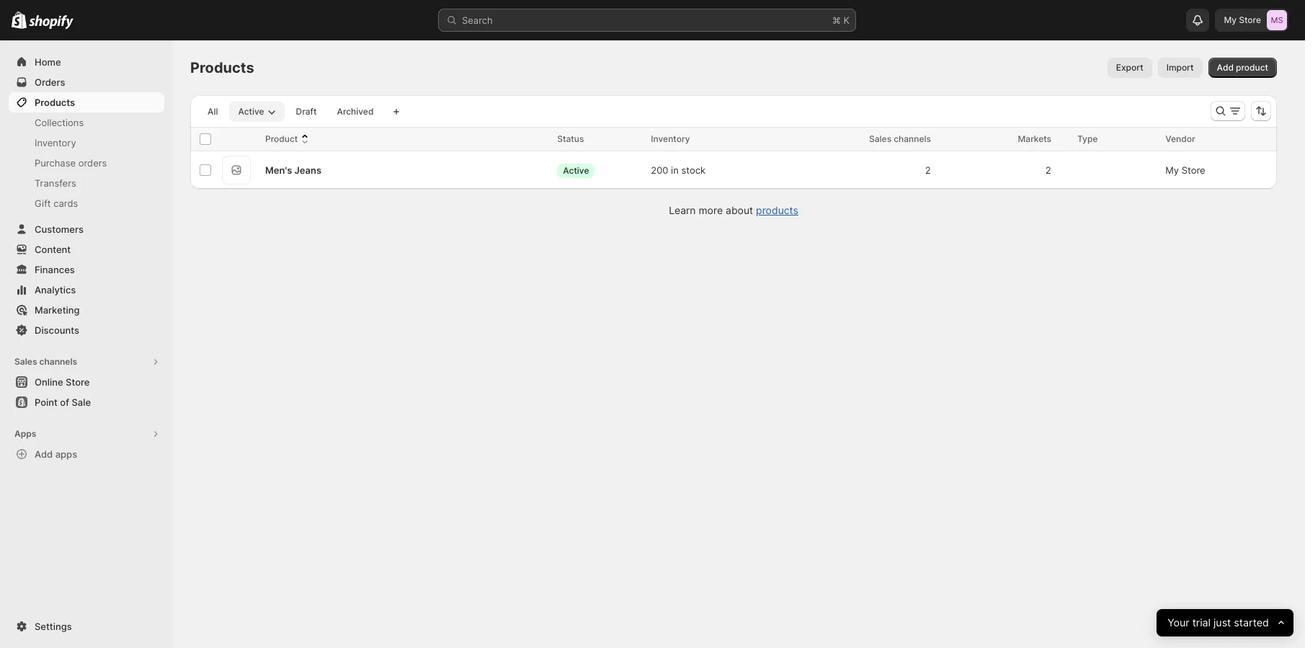 Task type: locate. For each thing, give the bounding box(es) containing it.
1 horizontal spatial my
[[1225, 14, 1238, 25]]

point of sale
[[35, 397, 91, 408]]

2 2 from the left
[[1046, 164, 1052, 176]]

of
[[60, 397, 69, 408]]

1 vertical spatial sales
[[14, 356, 37, 367]]

active right all
[[238, 106, 264, 117]]

all
[[208, 106, 218, 117]]

active inside dropdown button
[[238, 106, 264, 117]]

2 vertical spatial store
[[66, 376, 90, 388]]

men's jeans
[[265, 164, 322, 176]]

home
[[35, 56, 61, 68]]

archived link
[[328, 102, 383, 122]]

sales
[[870, 133, 892, 144], [14, 356, 37, 367]]

1 horizontal spatial shopify image
[[29, 15, 74, 29]]

customers
[[35, 224, 84, 235]]

0 horizontal spatial 2 button
[[918, 156, 949, 185]]

2 button
[[918, 156, 949, 185], [1039, 156, 1069, 185]]

purchase orders
[[35, 157, 107, 169]]

200 in stock
[[651, 164, 706, 176]]

my store image
[[1268, 10, 1288, 30]]

apps
[[55, 449, 77, 460]]

1 horizontal spatial add
[[1218, 62, 1234, 73]]

store down vendor button
[[1182, 164, 1206, 176]]

started
[[1235, 616, 1270, 629]]

analytics
[[35, 284, 76, 296]]

point of sale link
[[9, 392, 164, 412]]

1 horizontal spatial channels
[[894, 133, 932, 144]]

0 horizontal spatial my store
[[1166, 164, 1206, 176]]

1 horizontal spatial 2
[[1046, 164, 1052, 176]]

1 horizontal spatial active
[[563, 165, 590, 176]]

1 vertical spatial sales channels
[[14, 356, 77, 367]]

1 vertical spatial my
[[1166, 164, 1180, 176]]

sales channels
[[870, 133, 932, 144], [14, 356, 77, 367]]

online store link
[[9, 372, 164, 392]]

1 horizontal spatial store
[[1182, 164, 1206, 176]]

just
[[1214, 616, 1232, 629]]

inventory inside the inventory link
[[35, 137, 76, 149]]

online store
[[35, 376, 90, 388]]

0 horizontal spatial sales
[[14, 356, 37, 367]]

2
[[926, 164, 932, 176], [1046, 164, 1052, 176]]

draft link
[[287, 102, 326, 122]]

products
[[190, 59, 254, 76], [35, 97, 75, 108]]

trial
[[1193, 616, 1211, 629]]

1 horizontal spatial my store
[[1225, 14, 1262, 25]]

1 horizontal spatial products
[[190, 59, 254, 76]]

0 horizontal spatial store
[[66, 376, 90, 388]]

collections link
[[9, 112, 164, 133]]

sale
[[72, 397, 91, 408]]

more
[[699, 204, 723, 216]]

k
[[844, 14, 850, 26]]

active button
[[230, 102, 285, 122]]

add left product
[[1218, 62, 1234, 73]]

0 horizontal spatial 2
[[926, 164, 932, 176]]

1 horizontal spatial inventory
[[651, 133, 691, 144]]

2 horizontal spatial store
[[1240, 14, 1262, 25]]

inventory
[[651, 133, 691, 144], [35, 137, 76, 149]]

1 2 button from the left
[[918, 156, 949, 185]]

stock
[[682, 164, 706, 176]]

1 vertical spatial add
[[35, 449, 53, 460]]

0 horizontal spatial sales channels
[[14, 356, 77, 367]]

channels
[[894, 133, 932, 144], [39, 356, 77, 367]]

inventory up in
[[651, 133, 691, 144]]

online store button
[[0, 372, 173, 392]]

apps
[[14, 428, 36, 439]]

add inside 'button'
[[35, 449, 53, 460]]

gift
[[35, 198, 51, 209]]

transfers link
[[9, 173, 164, 193]]

store
[[1240, 14, 1262, 25], [1182, 164, 1206, 176], [66, 376, 90, 388]]

jeans
[[295, 164, 322, 176]]

0 horizontal spatial shopify image
[[12, 11, 27, 29]]

store left "my store" icon
[[1240, 14, 1262, 25]]

add
[[1218, 62, 1234, 73], [35, 449, 53, 460]]

0 horizontal spatial my
[[1166, 164, 1180, 176]]

add left apps
[[35, 449, 53, 460]]

your
[[1168, 616, 1190, 629]]

home link
[[9, 52, 164, 72]]

tab list containing all
[[196, 101, 385, 122]]

tab list
[[196, 101, 385, 122]]

products up collections
[[35, 97, 75, 108]]

store up sale
[[66, 376, 90, 388]]

0 horizontal spatial add
[[35, 449, 53, 460]]

discounts link
[[9, 320, 164, 340]]

0 horizontal spatial products
[[35, 97, 75, 108]]

active down status
[[563, 165, 590, 176]]

0 vertical spatial sales channels
[[870, 133, 932, 144]]

1 vertical spatial channels
[[39, 356, 77, 367]]

my down vendor
[[1166, 164, 1180, 176]]

0 horizontal spatial inventory
[[35, 137, 76, 149]]

gift cards
[[35, 198, 78, 209]]

0 vertical spatial active
[[238, 106, 264, 117]]

1 horizontal spatial 2 button
[[1039, 156, 1069, 185]]

0 horizontal spatial channels
[[39, 356, 77, 367]]

active
[[238, 106, 264, 117], [563, 165, 590, 176]]

my store down vendor button
[[1166, 164, 1206, 176]]

markets
[[1019, 133, 1052, 144]]

products up all
[[190, 59, 254, 76]]

my
[[1225, 14, 1238, 25], [1166, 164, 1180, 176]]

0 vertical spatial channels
[[894, 133, 932, 144]]

content link
[[9, 239, 164, 260]]

discounts
[[35, 325, 79, 336]]

0 vertical spatial add
[[1218, 62, 1234, 73]]

⌘
[[833, 14, 841, 26]]

0 vertical spatial products
[[190, 59, 254, 76]]

status
[[558, 133, 584, 144]]

0 vertical spatial my
[[1225, 14, 1238, 25]]

add product link
[[1209, 58, 1278, 78]]

0 horizontal spatial active
[[238, 106, 264, 117]]

add product
[[1218, 62, 1269, 73]]

2 2 button from the left
[[1039, 156, 1069, 185]]

shopify image
[[12, 11, 27, 29], [29, 15, 74, 29]]

1 horizontal spatial sales channels
[[870, 133, 932, 144]]

vendor button
[[1166, 132, 1210, 146]]

my store left "my store" icon
[[1225, 14, 1262, 25]]

purchase orders link
[[9, 153, 164, 173]]

1 horizontal spatial sales
[[870, 133, 892, 144]]

channels inside sales channels button
[[39, 356, 77, 367]]

inventory up purchase on the left
[[35, 137, 76, 149]]

my left "my store" icon
[[1225, 14, 1238, 25]]



Task type: vqa. For each thing, say whether or not it's contained in the screenshot.
US
no



Task type: describe. For each thing, give the bounding box(es) containing it.
analytics link
[[9, 280, 164, 300]]

0 vertical spatial my store
[[1225, 14, 1262, 25]]

vendor
[[1166, 133, 1196, 144]]

all link
[[199, 102, 227, 122]]

apps button
[[9, 424, 164, 444]]

orders
[[78, 157, 107, 169]]

0 vertical spatial store
[[1240, 14, 1262, 25]]

learn
[[669, 204, 696, 216]]

collections
[[35, 117, 84, 128]]

0 vertical spatial sales
[[870, 133, 892, 144]]

finances link
[[9, 260, 164, 280]]

orders
[[35, 76, 65, 88]]

add apps button
[[9, 444, 164, 464]]

product button
[[265, 132, 312, 146]]

men's
[[265, 164, 292, 176]]

⌘ k
[[833, 14, 850, 26]]

settings link
[[9, 617, 164, 637]]

about
[[726, 204, 754, 216]]

purchase
[[35, 157, 76, 169]]

point
[[35, 397, 58, 408]]

store inside button
[[66, 376, 90, 388]]

product
[[265, 133, 298, 144]]

200
[[651, 164, 669, 176]]

1 vertical spatial active
[[563, 165, 590, 176]]

product
[[1237, 62, 1269, 73]]

marketing
[[35, 304, 80, 316]]

add apps
[[35, 449, 77, 460]]

marketing link
[[9, 300, 164, 320]]

sales channels button
[[9, 352, 164, 372]]

draft
[[296, 106, 317, 117]]

export
[[1117, 62, 1144, 73]]

your trial just started button
[[1157, 609, 1294, 637]]

transfers
[[35, 177, 76, 189]]

your trial just started
[[1168, 616, 1270, 629]]

in
[[671, 164, 679, 176]]

men's jeans link
[[265, 163, 322, 177]]

1 vertical spatial my store
[[1166, 164, 1206, 176]]

point of sale button
[[0, 392, 173, 412]]

type button
[[1078, 132, 1113, 146]]

online
[[35, 376, 63, 388]]

products
[[757, 204, 799, 216]]

type
[[1078, 133, 1099, 144]]

search
[[462, 14, 493, 26]]

sales channels inside button
[[14, 356, 77, 367]]

sales inside button
[[14, 356, 37, 367]]

content
[[35, 244, 71, 255]]

inventory link
[[9, 133, 164, 153]]

finances
[[35, 264, 75, 275]]

1 2 from the left
[[926, 164, 932, 176]]

inventory button
[[651, 132, 705, 146]]

1 vertical spatial store
[[1182, 164, 1206, 176]]

products link
[[757, 204, 799, 216]]

import
[[1167, 62, 1195, 73]]

inventory inside inventory button
[[651, 133, 691, 144]]

learn more about products
[[669, 204, 799, 216]]

settings
[[35, 621, 72, 632]]

export button
[[1108, 58, 1153, 78]]

orders link
[[9, 72, 164, 92]]

gift cards link
[[9, 193, 164, 213]]

1 vertical spatial products
[[35, 97, 75, 108]]

cards
[[54, 198, 78, 209]]

import button
[[1159, 58, 1203, 78]]

add for add apps
[[35, 449, 53, 460]]

archived
[[337, 106, 374, 117]]

add for add product
[[1218, 62, 1234, 73]]

products link
[[9, 92, 164, 112]]

customers link
[[9, 219, 164, 239]]



